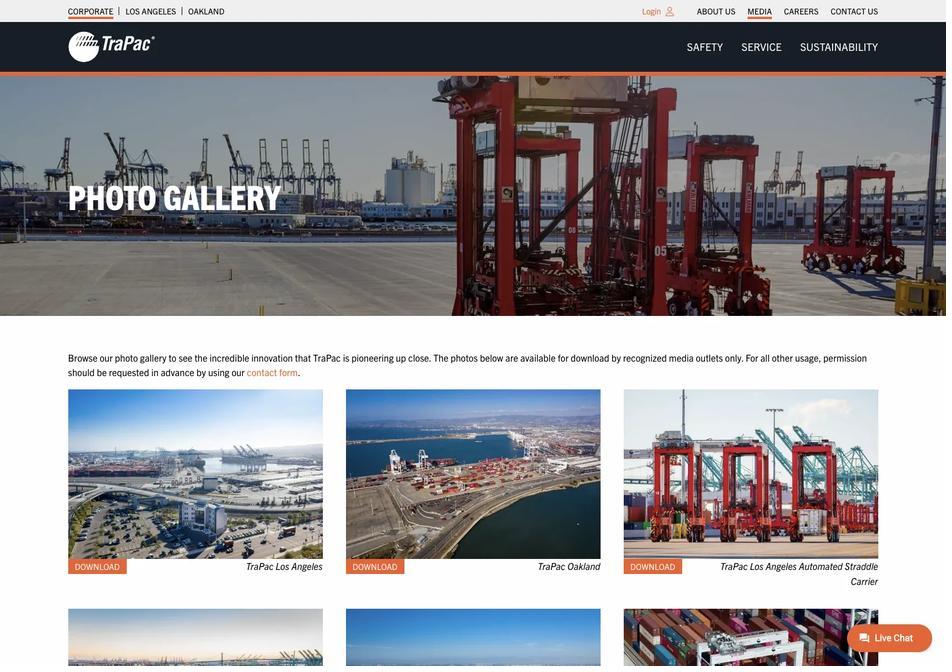 Task type: locate. For each thing, give the bounding box(es) containing it.
photo
[[115, 352, 138, 363]]

2 horizontal spatial download link
[[624, 559, 682, 574]]

0 vertical spatial our
[[100, 352, 113, 363]]

for
[[746, 352, 759, 363]]

trapac
[[313, 352, 341, 363], [246, 560, 274, 572], [538, 560, 565, 572], [720, 560, 748, 572]]

2 download link from the left
[[346, 559, 404, 574]]

tab panel inside main content
[[56, 390, 890, 666]]

download for trapac los angeles automated straddle carrier
[[630, 561, 675, 572]]

about us
[[697, 6, 736, 16]]

los
[[126, 6, 140, 16], [276, 560, 289, 572], [750, 560, 764, 572]]

usage,
[[795, 352, 821, 363]]

3 download from the left
[[630, 561, 675, 572]]

0 horizontal spatial by
[[197, 367, 206, 378]]

careers
[[784, 6, 819, 16]]

gallery
[[163, 175, 281, 217]]

safety
[[687, 40, 723, 53]]

by
[[612, 352, 621, 363], [197, 367, 206, 378]]

that
[[295, 352, 311, 363]]

for
[[558, 352, 569, 363]]

our
[[100, 352, 113, 363], [232, 367, 245, 378]]

trapac for trapac oakland
[[538, 560, 565, 572]]

0 horizontal spatial los
[[126, 6, 140, 16]]

angeles
[[142, 6, 176, 16], [292, 560, 323, 572], [766, 560, 797, 572]]

see
[[179, 352, 192, 363]]

in
[[151, 367, 159, 378]]

photos
[[451, 352, 478, 363]]

all
[[761, 352, 770, 363]]

trapac los angeles automated straddle carrier
[[720, 560, 878, 587]]

2 horizontal spatial download
[[630, 561, 675, 572]]

carrier
[[851, 575, 878, 587]]

by right download
[[612, 352, 621, 363]]

trapac for trapac los angeles
[[246, 560, 274, 572]]

trapac los angeles image
[[68, 390, 323, 559], [68, 609, 323, 666], [346, 609, 600, 666]]

2 us from the left
[[868, 6, 878, 16]]

download link for trapac oakland
[[346, 559, 404, 574]]

contact us
[[831, 6, 878, 16]]

1 vertical spatial oakland
[[568, 560, 600, 572]]

login link
[[642, 6, 661, 16]]

light image
[[666, 7, 674, 16]]

menu bar down careers
[[678, 35, 887, 59]]

contact us link
[[831, 3, 878, 19]]

photo gallery
[[68, 175, 281, 217]]

los angeles link
[[126, 3, 176, 19]]

us
[[725, 6, 736, 16], [868, 6, 878, 16]]

trapac los angeles
[[246, 560, 323, 572]]

permission
[[823, 352, 867, 363]]

1 horizontal spatial los
[[276, 560, 289, 572]]

service
[[742, 40, 782, 53]]

2 download from the left
[[353, 561, 398, 572]]

1 download from the left
[[75, 561, 120, 572]]

0 vertical spatial menu bar
[[691, 3, 884, 19]]

menu bar up service
[[691, 3, 884, 19]]

0 vertical spatial by
[[612, 352, 621, 363]]

tab panel containing trapac los angeles
[[56, 390, 890, 666]]

2 horizontal spatial los
[[750, 560, 764, 572]]

0 horizontal spatial download link
[[68, 559, 127, 574]]

oakland
[[188, 6, 225, 16], [568, 560, 600, 572]]

1 horizontal spatial angeles
[[292, 560, 323, 572]]

1 horizontal spatial us
[[868, 6, 878, 16]]

corporate link
[[68, 3, 113, 19]]

trapac inside trapac los angeles automated straddle carrier
[[720, 560, 748, 572]]

1 horizontal spatial oakland
[[568, 560, 600, 572]]

1 vertical spatial our
[[232, 367, 245, 378]]

1 vertical spatial menu bar
[[678, 35, 887, 59]]

recognized
[[623, 352, 667, 363]]

sustainability link
[[791, 35, 887, 59]]

form
[[279, 367, 298, 378]]

media
[[669, 352, 694, 363]]

angeles for trapac los angeles
[[292, 560, 323, 572]]

innovation
[[251, 352, 293, 363]]

download
[[571, 352, 609, 363]]

1 horizontal spatial by
[[612, 352, 621, 363]]

trapac for trapac los angeles automated straddle carrier
[[720, 560, 748, 572]]

1 horizontal spatial download link
[[346, 559, 404, 574]]

1 us from the left
[[725, 6, 736, 16]]

download link
[[68, 559, 127, 574], [346, 559, 404, 574], [624, 559, 682, 574]]

trapac los angeles automated straddle carrier image
[[624, 390, 878, 559]]

download
[[75, 561, 120, 572], [353, 561, 398, 572], [630, 561, 675, 572]]

our down incredible
[[232, 367, 245, 378]]

1 horizontal spatial download
[[353, 561, 398, 572]]

service link
[[732, 35, 791, 59]]

los inside trapac los angeles automated straddle carrier
[[750, 560, 764, 572]]

our up be
[[100, 352, 113, 363]]

menu bar containing safety
[[678, 35, 887, 59]]

1 horizontal spatial our
[[232, 367, 245, 378]]

advance
[[161, 367, 194, 378]]

main content
[[56, 351, 946, 666]]

tab panel
[[56, 390, 890, 666]]

0 horizontal spatial us
[[725, 6, 736, 16]]

3 download link from the left
[[624, 559, 682, 574]]

corporate image
[[68, 31, 155, 63]]

close.
[[408, 352, 431, 363]]

1 vertical spatial by
[[197, 367, 206, 378]]

0 horizontal spatial download
[[75, 561, 120, 572]]

only.
[[725, 352, 744, 363]]

should
[[68, 367, 95, 378]]

1 download link from the left
[[68, 559, 127, 574]]

oakland link
[[188, 3, 225, 19]]

download for trapac los angeles
[[75, 561, 120, 572]]

careers link
[[784, 3, 819, 19]]

is
[[343, 352, 349, 363]]

us right about
[[725, 6, 736, 16]]

contact form link
[[247, 367, 298, 378]]

menu bar
[[691, 3, 884, 19], [678, 35, 887, 59]]

straddle
[[845, 560, 878, 572]]

by down the
[[197, 367, 206, 378]]

us right contact
[[868, 6, 878, 16]]

up
[[396, 352, 406, 363]]

0 vertical spatial oakland
[[188, 6, 225, 16]]

menu bar containing about us
[[691, 3, 884, 19]]

trapac oakland image
[[346, 390, 600, 559]]

angeles inside trapac los angeles automated straddle carrier
[[766, 560, 797, 572]]

2 horizontal spatial angeles
[[766, 560, 797, 572]]



Task type: vqa. For each thing, say whether or not it's contained in the screenshot.
TRAPAC,
no



Task type: describe. For each thing, give the bounding box(es) containing it.
browse
[[68, 352, 97, 363]]

to
[[169, 352, 177, 363]]

media
[[748, 6, 772, 16]]

the
[[433, 352, 449, 363]]

0 horizontal spatial our
[[100, 352, 113, 363]]

us for about us
[[725, 6, 736, 16]]

angeles for trapac los angeles automated straddle carrier
[[766, 560, 797, 572]]

photo
[[68, 175, 157, 217]]

outlets
[[696, 352, 723, 363]]

about
[[697, 6, 723, 16]]

trapac oakland
[[538, 560, 600, 572]]

.
[[298, 367, 300, 378]]

trapac inside the browse our photo gallery to see the incredible innovation that trapac is pioneering up close. the photos below are available for download by recognized media outlets only. for all other usage, permission should be requested in advance by using our
[[313, 352, 341, 363]]

below
[[480, 352, 503, 363]]

the
[[195, 352, 207, 363]]

contact
[[831, 6, 866, 16]]

media link
[[748, 3, 772, 19]]

sustainability
[[800, 40, 878, 53]]

pioneering
[[352, 352, 394, 363]]

los angeles
[[126, 6, 176, 16]]

download for trapac oakland
[[353, 561, 398, 572]]

gallery
[[140, 352, 167, 363]]

about us link
[[697, 3, 736, 19]]

browse our photo gallery to see the incredible innovation that trapac is pioneering up close. the photos below are available for download by recognized media outlets only. for all other usage, permission should be requested in advance by using our
[[68, 352, 867, 378]]

available
[[520, 352, 556, 363]]

are
[[506, 352, 518, 363]]

contact form .
[[247, 367, 300, 378]]

0 horizontal spatial angeles
[[142, 6, 176, 16]]

requested
[[109, 367, 149, 378]]

safety link
[[678, 35, 732, 59]]

other
[[772, 352, 793, 363]]

us for contact us
[[868, 6, 878, 16]]

automated
[[799, 560, 843, 572]]

download link for trapac los angeles automated straddle carrier
[[624, 559, 682, 574]]

using
[[208, 367, 229, 378]]

login
[[642, 6, 661, 16]]

los for trapac los angeles
[[276, 560, 289, 572]]

be
[[97, 367, 107, 378]]

incredible
[[210, 352, 249, 363]]

main content containing browse our photo gallery to see the incredible innovation that trapac is pioneering up close. the photos below are available for download by recognized media outlets only. for all other usage, permission should be requested in advance by using our
[[56, 351, 946, 666]]

download link for trapac los angeles
[[68, 559, 127, 574]]

los for trapac los angeles automated straddle carrier
[[750, 560, 764, 572]]

corporate
[[68, 6, 113, 16]]

trapac los angeles automated stacking crane image
[[624, 609, 878, 666]]

oakland inside main content
[[568, 560, 600, 572]]

contact
[[247, 367, 277, 378]]

0 horizontal spatial oakland
[[188, 6, 225, 16]]



